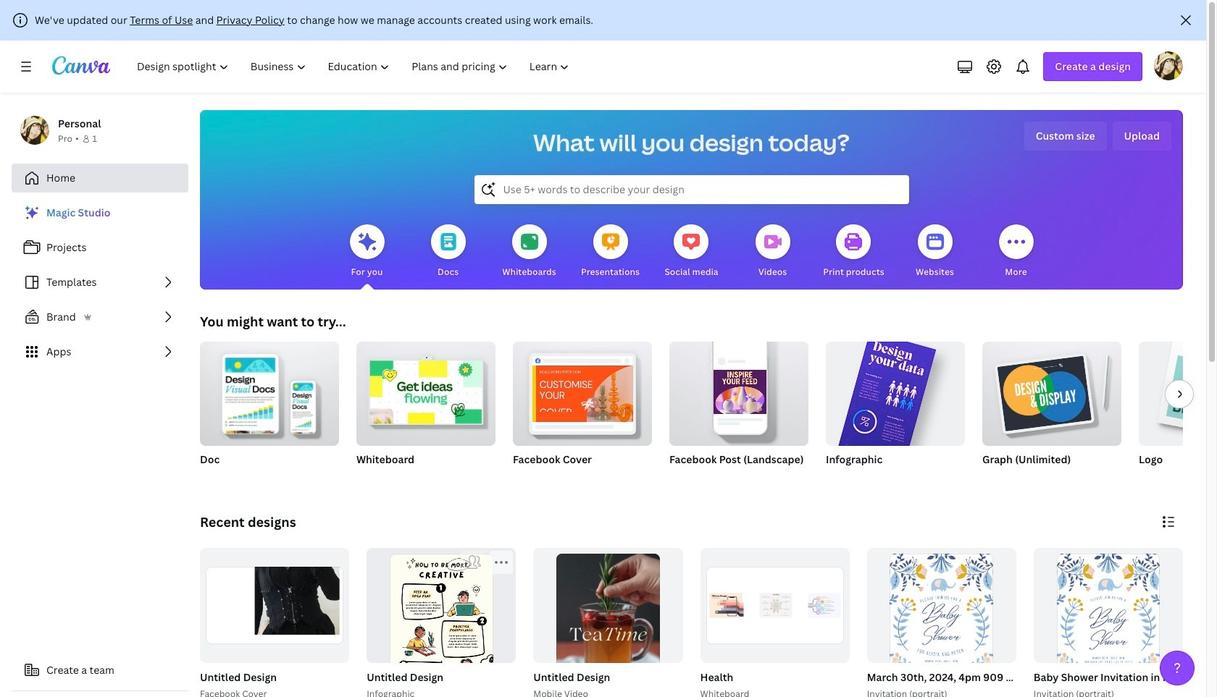 Task type: vqa. For each thing, say whether or not it's contained in the screenshot.
What to the bottom
no



Task type: locate. For each thing, give the bounding box(es) containing it.
group
[[824, 332, 965, 517], [824, 332, 965, 517], [357, 336, 496, 486], [357, 336, 496, 446], [513, 336, 652, 486], [513, 336, 652, 446], [670, 336, 809, 486], [670, 336, 809, 446], [983, 336, 1122, 486], [983, 336, 1122, 446], [200, 342, 339, 486], [1139, 342, 1218, 486], [1139, 342, 1218, 446], [197, 549, 349, 698], [364, 549, 516, 698], [367, 549, 516, 698], [531, 549, 683, 698], [534, 549, 683, 698], [698, 549, 850, 698], [700, 549, 850, 664], [864, 549, 1142, 698], [867, 549, 1017, 698], [1031, 549, 1218, 698], [1034, 549, 1183, 698]]

stephanie aranda image
[[1154, 51, 1183, 80]]

top level navigation element
[[128, 52, 582, 81]]

None search field
[[474, 175, 909, 204]]

list
[[12, 199, 188, 367]]

Search search field
[[503, 176, 880, 204]]



